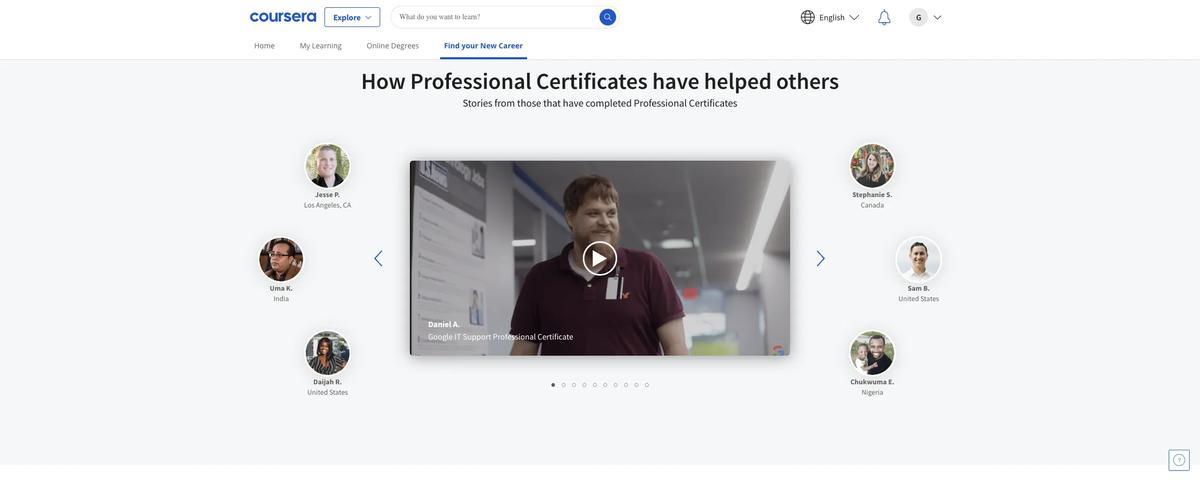 Task type: locate. For each thing, give the bounding box(es) containing it.
uma
[[270, 284, 285, 293]]

certificates down helped
[[689, 96, 737, 109]]

1 horizontal spatial states
[[921, 294, 939, 304]]

go to previous slide image
[[367, 246, 391, 271], [374, 251, 382, 267]]

states inside daijah r. united states
[[329, 388, 348, 398]]

india
[[274, 294, 289, 304]]

states inside sam b. united states
[[921, 294, 939, 304]]

p.
[[334, 190, 340, 200]]

professional
[[410, 67, 532, 95], [634, 96, 687, 109], [493, 332, 536, 342]]

jesse p. los angeles, ca
[[304, 190, 351, 210]]

certificate
[[538, 332, 573, 342]]

0 vertical spatial certificates
[[536, 67, 648, 95]]

1 horizontal spatial certificates
[[689, 96, 737, 109]]

have
[[652, 67, 700, 95], [563, 96, 584, 109]]

0 horizontal spatial united
[[307, 388, 328, 398]]

1 horizontal spatial united
[[899, 294, 919, 304]]

daniel a. google it support professional certificate
[[428, 319, 573, 342]]

united inside daijah r. united states
[[307, 388, 328, 398]]

0 vertical spatial states
[[921, 294, 939, 304]]

support
[[463, 332, 491, 342]]

0 vertical spatial united
[[899, 294, 919, 304]]

english button
[[793, 0, 868, 34]]

1 horizontal spatial have
[[652, 67, 700, 95]]

daijah
[[313, 378, 334, 387]]

filled play image
[[592, 249, 608, 268]]

stephanie
[[853, 190, 885, 200]]

completed
[[586, 96, 632, 109]]

from
[[495, 96, 515, 109]]

1 vertical spatial have
[[563, 96, 584, 109]]

united inside sam b. united states
[[899, 294, 919, 304]]

states for sam b.
[[921, 294, 939, 304]]

1 vertical spatial states
[[329, 388, 348, 398]]

states
[[921, 294, 939, 304], [329, 388, 348, 398]]

my learning link
[[296, 34, 346, 57]]

1 vertical spatial certificates
[[689, 96, 737, 109]]

states down b.
[[921, 294, 939, 304]]

slides element
[[392, 380, 809, 390]]

it
[[455, 332, 461, 342]]

los
[[304, 201, 315, 210]]

professional up stories
[[410, 67, 532, 95]]

certificates up completed
[[536, 67, 648, 95]]

professional right completed
[[634, 96, 687, 109]]

0 horizontal spatial have
[[563, 96, 584, 109]]

k.
[[286, 284, 293, 293]]

g button
[[901, 0, 950, 34]]

professional right "support"
[[493, 332, 536, 342]]

None search field
[[391, 5, 620, 28]]

chukwuma
[[851, 378, 887, 387]]

r.
[[335, 378, 342, 387]]

1 vertical spatial united
[[307, 388, 328, 398]]

united
[[899, 294, 919, 304], [307, 388, 328, 398]]

daniel
[[428, 319, 451, 330]]

online
[[367, 41, 389, 51]]

how
[[361, 67, 406, 95]]

a.
[[453, 319, 460, 330]]

certificates
[[536, 67, 648, 95], [689, 96, 737, 109]]

professional inside daniel a. google it support professional certificate
[[493, 332, 536, 342]]

jesse
[[315, 190, 333, 200]]

chukwuma e. nigeria
[[851, 378, 895, 398]]

0 horizontal spatial states
[[329, 388, 348, 398]]

2 vertical spatial professional
[[493, 332, 536, 342]]

helped
[[704, 67, 772, 95]]

english
[[820, 12, 845, 22]]

united for daijah
[[307, 388, 328, 398]]

angeles,
[[316, 201, 342, 210]]

states down r.
[[329, 388, 348, 398]]

united down daijah
[[307, 388, 328, 398]]

g
[[916, 12, 922, 22]]

coursera image
[[250, 9, 316, 25]]

united down sam
[[899, 294, 919, 304]]

explore button
[[325, 7, 380, 27]]

go to next slide image
[[809, 246, 833, 271]]

canada
[[861, 201, 884, 210]]

find your new career link
[[440, 34, 527, 59]]



Task type: vqa. For each thing, say whether or not it's contained in the screenshot.
S.
yes



Task type: describe. For each thing, give the bounding box(es) containing it.
What do you want to learn? text field
[[391, 5, 620, 28]]

0 vertical spatial have
[[652, 67, 700, 95]]

learning
[[312, 41, 342, 51]]

ca
[[343, 201, 351, 210]]

0 horizontal spatial certificates
[[536, 67, 648, 95]]

states for daijah r.
[[329, 388, 348, 398]]

google
[[428, 332, 453, 342]]

sam b. united states
[[899, 284, 939, 304]]

home
[[254, 41, 275, 51]]

daijah r. united states
[[307, 378, 348, 398]]

new
[[480, 41, 497, 51]]

that
[[543, 96, 561, 109]]

career
[[499, 41, 523, 51]]

nigeria
[[862, 388, 883, 398]]

help center image
[[1173, 455, 1186, 467]]

degrees
[[391, 41, 419, 51]]

sam
[[908, 284, 922, 293]]

your
[[462, 41, 478, 51]]

online degrees link
[[363, 34, 423, 57]]

explore
[[333, 12, 361, 22]]

find your new career
[[444, 41, 523, 51]]

1 vertical spatial professional
[[634, 96, 687, 109]]

stephanie s. canada
[[853, 190, 893, 210]]

my learning
[[300, 41, 342, 51]]

my
[[300, 41, 310, 51]]

united for sam
[[899, 294, 919, 304]]

online degrees
[[367, 41, 419, 51]]

others
[[776, 67, 839, 95]]

0 vertical spatial professional
[[410, 67, 532, 95]]

stories
[[463, 96, 492, 109]]

home link
[[250, 34, 279, 57]]

how professional certificates have helped others stories from those that have completed professional certificates
[[361, 67, 839, 109]]

b.
[[923, 284, 930, 293]]

e.
[[888, 378, 895, 387]]

uma k. india
[[270, 284, 293, 304]]

those
[[517, 96, 541, 109]]

s.
[[886, 190, 893, 200]]

find
[[444, 41, 460, 51]]



